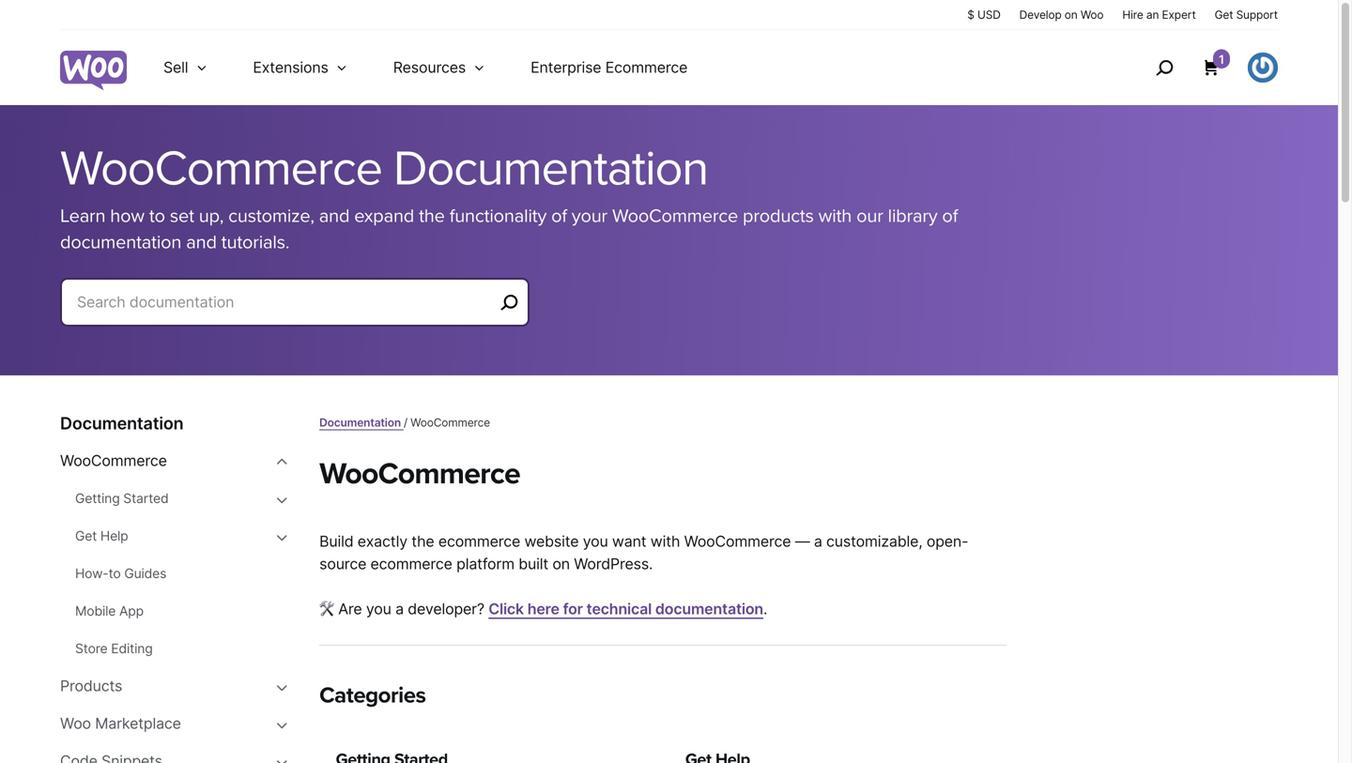 Task type: describe. For each thing, give the bounding box(es) containing it.
1 horizontal spatial and
[[319, 205, 350, 227]]

getting started
[[75, 491, 169, 507]]

up,
[[199, 205, 224, 227]]

1
[[1219, 52, 1224, 67]]

1 vertical spatial a
[[395, 600, 404, 618]]

develop
[[1019, 8, 1062, 22]]

woo marketplace
[[60, 715, 181, 733]]

get help
[[75, 528, 128, 544]]

store editing link
[[75, 638, 274, 659]]

Search documentation search field
[[77, 289, 494, 315]]

0 vertical spatial on
[[1065, 8, 1078, 22]]

usd
[[977, 8, 1001, 22]]

build exactly the ecommerce website you want with woocommerce — a customizable, open- source ecommerce platform built on wordpress.
[[319, 532, 968, 573]]

0 horizontal spatial you
[[366, 600, 391, 618]]

how-to guides
[[75, 566, 166, 582]]

ecommerce
[[605, 58, 688, 77]]

help
[[100, 528, 128, 544]]

store editing
[[75, 641, 153, 657]]

$ usd button
[[967, 7, 1001, 23]]

enterprise
[[531, 58, 601, 77]]

get for get support
[[1215, 8, 1233, 22]]

documentation / woocommerce
[[319, 416, 490, 430]]

products link
[[60, 676, 274, 697]]

technical
[[586, 600, 652, 618]]

woocommerce down the /
[[319, 456, 520, 492]]

1 link
[[1202, 49, 1230, 77]]

the inside build exactly the ecommerce website you want with woocommerce — a customizable, open- source ecommerce platform built on wordpress.
[[412, 532, 434, 551]]

are
[[338, 600, 362, 618]]

the inside woocommerce documentation learn how to set up, customize, and expand the functionality of your woocommerce products with our library of documentation and tutorials.
[[419, 205, 445, 227]]

sell button
[[141, 30, 230, 105]]

1 horizontal spatial documentation
[[655, 600, 763, 618]]

marketplace
[[95, 715, 181, 733]]

click here for technical documentation link
[[488, 600, 763, 618]]

sell
[[163, 58, 188, 77]]

$
[[967, 8, 974, 22]]

click
[[488, 600, 524, 618]]

open-
[[927, 532, 968, 551]]

resources button
[[371, 30, 508, 105]]

with inside woocommerce documentation learn how to set up, customize, and expand the functionality of your woocommerce products with our library of documentation and tutorials.
[[819, 205, 852, 227]]

mobile
[[75, 603, 116, 619]]

—
[[795, 532, 810, 551]]

functionality
[[449, 205, 547, 227]]

customizable,
[[826, 532, 923, 551]]

support
[[1236, 8, 1278, 22]]

your
[[572, 205, 607, 227]]

get for get help
[[75, 528, 97, 544]]

1 horizontal spatial woo
[[1081, 8, 1104, 22]]

get support
[[1215, 8, 1278, 22]]

enterprise ecommerce link
[[508, 30, 710, 105]]

guides
[[124, 566, 166, 582]]

how-to guides link
[[75, 563, 274, 584]]

woocommerce documentation link
[[60, 139, 708, 199]]

a inside build exactly the ecommerce website you want with woocommerce — a customizable, open- source ecommerce platform built on wordpress.
[[814, 532, 822, 551]]

hire an expert link
[[1122, 7, 1196, 23]]

resources
[[393, 58, 466, 77]]

platform
[[456, 555, 514, 573]]

website
[[524, 532, 579, 551]]

breadcrumb element
[[319, 413, 1007, 433]]

with inside build exactly the ecommerce website you want with woocommerce — a customizable, open- source ecommerce platform built on wordpress.
[[650, 532, 680, 551]]

want
[[612, 532, 646, 551]]

1 vertical spatial ecommerce
[[370, 555, 452, 573]]

products
[[743, 205, 814, 227]]

hire an expert
[[1122, 8, 1196, 22]]

customize,
[[228, 205, 314, 227]]

app
[[119, 603, 144, 619]]

build
[[319, 532, 353, 551]]

set
[[170, 205, 194, 227]]



Task type: locate. For each thing, give the bounding box(es) containing it.
documentation left the /
[[319, 416, 401, 430]]

ecommerce
[[438, 532, 520, 551], [370, 555, 452, 573]]

0 horizontal spatial and
[[186, 231, 217, 254]]

1 vertical spatial documentation
[[655, 600, 763, 618]]

1 vertical spatial on
[[552, 555, 570, 573]]

0 horizontal spatial documentation
[[60, 231, 181, 254]]

extensions
[[253, 58, 328, 77]]

get
[[1215, 8, 1233, 22], [75, 528, 97, 544]]

woocommerce up up,
[[60, 139, 382, 199]]

None search field
[[60, 278, 530, 349]]

library
[[888, 205, 937, 227]]

built
[[519, 555, 548, 573]]

woocommerce inside breadcrumb element
[[410, 416, 490, 430]]

developer?
[[408, 600, 484, 618]]

0 vertical spatial with
[[819, 205, 852, 227]]

how
[[110, 205, 145, 227]]

woocommerce up getting started
[[60, 452, 167, 470]]

service navigation menu element
[[1115, 37, 1278, 98]]

1 horizontal spatial with
[[819, 205, 852, 227]]

2 of from the left
[[942, 205, 958, 227]]

get support link
[[1215, 7, 1278, 23]]

a right — at the bottom of page
[[814, 532, 822, 551]]

the right expand
[[419, 205, 445, 227]]

open account menu image
[[1248, 53, 1278, 83]]

documentation down build exactly the ecommerce website you want with woocommerce — a customizable, open- source ecommerce platform built on wordpress.
[[655, 600, 763, 618]]

with right want
[[650, 532, 680, 551]]

0 vertical spatial get
[[1215, 8, 1233, 22]]

you right "are"
[[366, 600, 391, 618]]

0 horizontal spatial of
[[551, 205, 567, 227]]

documentation link
[[319, 416, 404, 430]]

an
[[1146, 8, 1159, 22]]

woocommerce left — at the bottom of page
[[684, 532, 791, 551]]

woocommerce inside build exactly the ecommerce website you want with woocommerce — a customizable, open- source ecommerce platform built on wordpress.
[[684, 532, 791, 551]]

1 vertical spatial and
[[186, 231, 217, 254]]

on right develop
[[1065, 8, 1078, 22]]

1 horizontal spatial a
[[814, 532, 822, 551]]

woo down products
[[60, 715, 91, 733]]

1 horizontal spatial get
[[1215, 8, 1233, 22]]

the
[[419, 205, 445, 227], [412, 532, 434, 551]]

and down up,
[[186, 231, 217, 254]]

woo marketplace link
[[60, 714, 274, 734]]

documentation inside woocommerce documentation learn how to set up, customize, and expand the functionality of your woocommerce products with our library of documentation and tutorials.
[[60, 231, 181, 254]]

1 vertical spatial to
[[109, 566, 121, 582]]

of right library
[[942, 205, 958, 227]]

search image
[[1149, 53, 1179, 83]]

woo
[[1081, 8, 1104, 22], [60, 715, 91, 733]]

getting
[[75, 491, 120, 507]]

to inside woocommerce documentation learn how to set up, customize, and expand the functionality of your woocommerce products with our library of documentation and tutorials.
[[149, 205, 165, 227]]

you up wordpress.
[[583, 532, 608, 551]]

1 vertical spatial with
[[650, 532, 680, 551]]

0 vertical spatial a
[[814, 532, 822, 551]]

here
[[527, 600, 559, 618]]

store
[[75, 641, 108, 657]]

on down website
[[552, 555, 570, 573]]

documentation
[[393, 139, 708, 199], [60, 413, 184, 434], [319, 416, 401, 430]]

0 horizontal spatial on
[[552, 555, 570, 573]]

0 vertical spatial documentation
[[60, 231, 181, 254]]

develop on woo link
[[1019, 7, 1104, 23]]

0 vertical spatial and
[[319, 205, 350, 227]]

mobile app link
[[75, 601, 274, 622]]

documentation inside woocommerce documentation learn how to set up, customize, and expand the functionality of your woocommerce products with our library of documentation and tutorials.
[[393, 139, 708, 199]]

1 horizontal spatial of
[[942, 205, 958, 227]]

and left expand
[[319, 205, 350, 227]]

to left guides
[[109, 566, 121, 582]]

on inside build exactly the ecommerce website you want with woocommerce — a customizable, open- source ecommerce platform built on wordpress.
[[552, 555, 570, 573]]

0 horizontal spatial to
[[109, 566, 121, 582]]

🛠️ are you a developer? click here for technical documentation .
[[319, 600, 767, 618]]

0 vertical spatial woo
[[1081, 8, 1104, 22]]

develop on woo
[[1019, 8, 1104, 22]]

expand
[[354, 205, 414, 227]]

1 vertical spatial get
[[75, 528, 97, 544]]

get help link
[[75, 526, 274, 546]]

documentation up "your"
[[393, 139, 708, 199]]

products
[[60, 677, 122, 695]]

documentation for documentation / woocommerce
[[319, 416, 401, 430]]

mobile app
[[75, 603, 144, 619]]

woocommerce
[[60, 139, 382, 199], [612, 205, 738, 227], [410, 416, 490, 430], [60, 452, 167, 470], [319, 456, 520, 492], [684, 532, 791, 551]]

to
[[149, 205, 165, 227], [109, 566, 121, 582]]

1 vertical spatial you
[[366, 600, 391, 618]]

0 vertical spatial the
[[419, 205, 445, 227]]

on
[[1065, 8, 1078, 22], [552, 555, 570, 573]]

documentation up woocommerce link
[[60, 413, 184, 434]]

1 vertical spatial woo
[[60, 715, 91, 733]]

how-
[[75, 566, 109, 582]]

0 horizontal spatial with
[[650, 532, 680, 551]]

documentation for documentation
[[60, 413, 184, 434]]

woo left hire
[[1081, 8, 1104, 22]]

0 vertical spatial you
[[583, 532, 608, 551]]

ecommerce up platform at the left bottom of page
[[438, 532, 520, 551]]

hire
[[1122, 8, 1143, 22]]

1 horizontal spatial on
[[1065, 8, 1078, 22]]

0 vertical spatial to
[[149, 205, 165, 227]]

woocommerce right the /
[[410, 416, 490, 430]]

1 vertical spatial the
[[412, 532, 434, 551]]

enterprise ecommerce
[[531, 58, 688, 77]]

for
[[563, 600, 583, 618]]

of left "your"
[[551, 205, 567, 227]]

expert
[[1162, 8, 1196, 22]]

/
[[404, 416, 407, 430]]

1 horizontal spatial you
[[583, 532, 608, 551]]

of
[[551, 205, 567, 227], [942, 205, 958, 227]]

learn
[[60, 205, 105, 227]]

0 vertical spatial ecommerce
[[438, 532, 520, 551]]

$ usd
[[967, 8, 1001, 22]]

ecommerce down 'exactly'
[[370, 555, 452, 573]]

editing
[[111, 641, 153, 657]]

woocommerce right "your"
[[612, 205, 738, 227]]

source
[[319, 555, 366, 573]]

.
[[763, 600, 767, 618]]

wordpress.
[[574, 555, 653, 573]]

woocommerce link
[[60, 451, 274, 471]]

1 horizontal spatial to
[[149, 205, 165, 227]]

get left help
[[75, 528, 97, 544]]

0 horizontal spatial woo
[[60, 715, 91, 733]]

a
[[814, 532, 822, 551], [395, 600, 404, 618]]

our
[[856, 205, 883, 227]]

tutorials.
[[221, 231, 289, 254]]

documentation inside breadcrumb element
[[319, 416, 401, 430]]

a left developer?
[[395, 600, 404, 618]]

documentation
[[60, 231, 181, 254], [655, 600, 763, 618]]

categories
[[319, 682, 426, 709]]

you inside build exactly the ecommerce website you want with woocommerce — a customizable, open- source ecommerce platform built on wordpress.
[[583, 532, 608, 551]]

documentation down how
[[60, 231, 181, 254]]

0 horizontal spatial a
[[395, 600, 404, 618]]

extensions button
[[230, 30, 371, 105]]

0 horizontal spatial get
[[75, 528, 97, 544]]

get left support
[[1215, 8, 1233, 22]]

woocommerce inside woocommerce link
[[60, 452, 167, 470]]

exactly
[[358, 532, 407, 551]]

1 of from the left
[[551, 205, 567, 227]]

and
[[319, 205, 350, 227], [186, 231, 217, 254]]

woocommerce documentation learn how to set up, customize, and expand the functionality of your woocommerce products with our library of documentation and tutorials.
[[60, 139, 958, 254]]

🛠️
[[319, 600, 334, 618]]

started
[[123, 491, 169, 507]]

with
[[819, 205, 852, 227], [650, 532, 680, 551]]

getting started link
[[75, 488, 274, 509]]

the right 'exactly'
[[412, 532, 434, 551]]

with left our
[[819, 205, 852, 227]]

to left set
[[149, 205, 165, 227]]



Task type: vqa. For each thing, say whether or not it's contained in the screenshot.
Shipping, Delivery And Fulfillment Link
no



